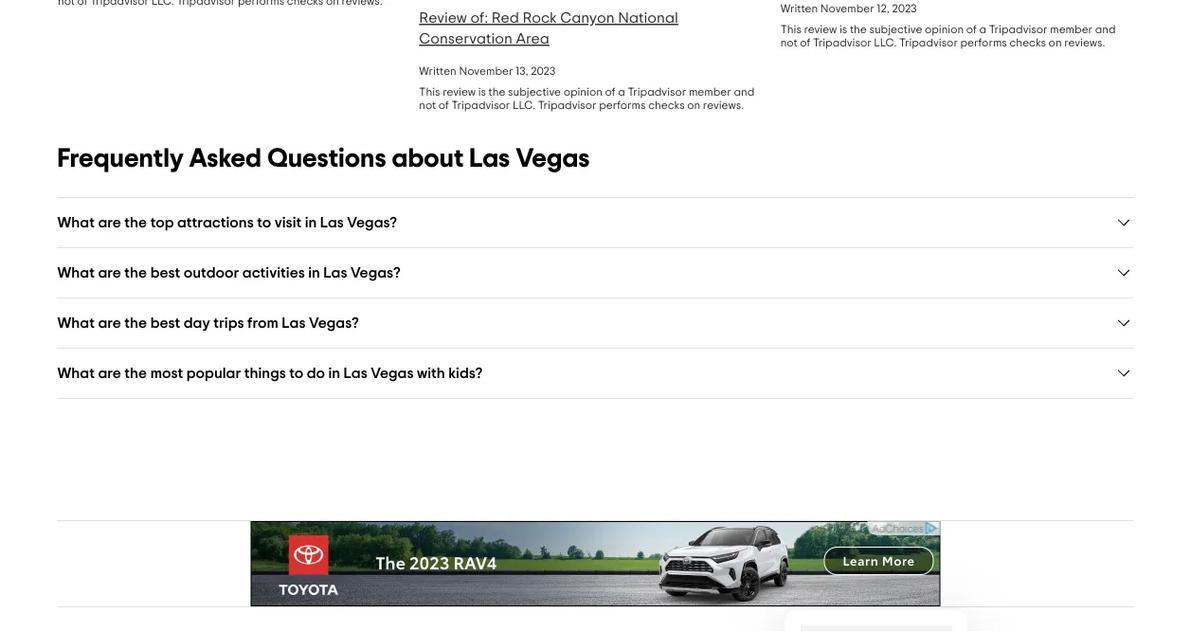 Task type: describe. For each thing, give the bounding box(es) containing it.
kids?
[[449, 365, 483, 381]]

13,
[[515, 65, 528, 77]]

what are the best outdoor activities in las vegas? button
[[57, 264, 1134, 282]]

subjective for 13,
[[508, 86, 561, 98]]

the for what are the most popular things to do in las vegas with kids?
[[124, 365, 147, 381]]

review for written november 13, 2023
[[442, 86, 475, 98]]

what for what are the best outdoor activities in las vegas?
[[57, 265, 95, 280]]

area
[[516, 31, 549, 46]]

red
[[491, 10, 519, 26]]

what are the best day trips from las vegas?
[[57, 315, 359, 330]]

written for written november 12, 2023
[[780, 3, 818, 14]]

visit
[[275, 215, 302, 230]]

not for written november 13, 2023 this review is the subjective opinion of a tripadvisor member and not of tripadvisor llc. tripadvisor performs checks on reviews.
[[419, 100, 436, 111]]

what are the top attractions to visit in las vegas?
[[57, 215, 397, 230]]

u.s. dollars option
[[800, 626, 952, 631]]

checks for written november 13, 2023 this review is the subjective opinion of a tripadvisor member and not of tripadvisor llc. tripadvisor performs checks on reviews.
[[648, 100, 685, 111]]

most
[[150, 365, 183, 381]]

what for what are the most popular things to do in las vegas with kids?
[[57, 365, 95, 381]]

are for what are the most popular things to do in las vegas with kids?
[[98, 365, 121, 381]]

review
[[419, 10, 467, 26]]

las right activities
[[324, 265, 347, 280]]

las right do on the left bottom
[[344, 365, 368, 381]]

2 vertical spatial in
[[328, 365, 340, 381]]

las right from at the left of page
[[282, 315, 306, 330]]

is for 13,
[[478, 86, 486, 98]]

vegas? for what are the best outdoor activities in las vegas?
[[351, 265, 401, 280]]

best for outdoor
[[150, 265, 180, 280]]

las right the about on the left top of the page
[[469, 145, 510, 172]]

2023 for written november 13, 2023
[[530, 65, 555, 77]]

written for written november 13, 2023
[[419, 65, 456, 77]]

what are the most popular things to do in las vegas with kids? button
[[57, 364, 1134, 383]]

checks for written november 12, 2023 this review is the subjective opinion of a tripadvisor member and not of tripadvisor llc. tripadvisor performs checks on reviews.
[[1009, 37, 1046, 48]]

subjective for 12,
[[869, 24, 922, 35]]

are for what are the best day trips from las vegas?
[[98, 315, 121, 330]]

the for what are the top attractions to visit in las vegas?
[[124, 215, 147, 230]]

llc. for 13,
[[512, 100, 535, 111]]

and for written november 13, 2023 this review is the subjective opinion of a tripadvisor member and not of tripadvisor llc. tripadvisor performs checks on reviews.
[[734, 86, 754, 98]]

2023 for written november 12, 2023
[[892, 3, 917, 14]]

vegas? for what are the best day trips from las vegas?
[[309, 315, 359, 330]]

is for 12,
[[839, 24, 847, 35]]

from
[[247, 315, 279, 330]]

written november 12, 2023 this review is the subjective opinion of a tripadvisor member and not of tripadvisor llc. tripadvisor performs checks on reviews.
[[780, 3, 1116, 48]]

member for written november 13, 2023 this review is the subjective opinion of a tripadvisor member and not of tripadvisor llc. tripadvisor performs checks on reviews.
[[689, 86, 731, 98]]

performs for written november 13, 2023
[[599, 100, 645, 111]]

with
[[417, 365, 445, 381]]

are for what are the top attractions to visit in las vegas?
[[98, 215, 121, 230]]

this for written november 12, 2023
[[780, 24, 801, 35]]

opinion for written november 12, 2023
[[925, 24, 964, 35]]

0 vertical spatial to
[[257, 215, 271, 230]]



Task type: vqa. For each thing, say whether or not it's contained in the screenshot.
Hotels link
no



Task type: locate. For each thing, give the bounding box(es) containing it.
to
[[257, 215, 271, 230], [289, 365, 304, 381]]

0 vertical spatial subjective
[[869, 24, 922, 35]]

attractions
[[177, 215, 254, 230]]

1 what from the top
[[57, 215, 95, 230]]

member for written november 12, 2023 this review is the subjective opinion of a tripadvisor member and not of tripadvisor llc. tripadvisor performs checks on reviews.
[[1050, 24, 1093, 35]]

1 horizontal spatial llc.
[[874, 37, 897, 48]]

best for day
[[150, 315, 180, 330]]

things
[[244, 365, 286, 381]]

subjective inside the written november 13, 2023 this review is the subjective opinion of a tripadvisor member and not of tripadvisor llc. tripadvisor performs checks on reviews.
[[508, 86, 561, 98]]

1 horizontal spatial on
[[1048, 37, 1062, 48]]

reviews. inside the written november 13, 2023 this review is the subjective opinion of a tripadvisor member and not of tripadvisor llc. tripadvisor performs checks on reviews.
[[703, 100, 744, 111]]

las right visit
[[320, 215, 344, 230]]

review of: red rock canyon national conservation area link
[[419, 10, 678, 46]]

on
[[1048, 37, 1062, 48], [687, 100, 700, 111]]

a inside the written november 12, 2023 this review is the subjective opinion of a tripadvisor member and not of tripadvisor llc. tripadvisor performs checks on reviews.
[[979, 24, 986, 35]]

2 best from the top
[[150, 315, 180, 330]]

0 vertical spatial vegas?
[[347, 215, 397, 230]]

1 horizontal spatial 2023
[[892, 3, 917, 14]]

member inside the written november 12, 2023 this review is the subjective opinion of a tripadvisor member and not of tripadvisor llc. tripadvisor performs checks on reviews.
[[1050, 24, 1093, 35]]

las
[[469, 145, 510, 172], [320, 215, 344, 230], [324, 265, 347, 280], [282, 315, 306, 330], [344, 365, 368, 381]]

1 horizontal spatial not
[[780, 37, 797, 48]]

1 vertical spatial to
[[289, 365, 304, 381]]

0 vertical spatial vegas
[[516, 145, 590, 172]]

in right activities
[[308, 265, 320, 280]]

the inside the written november 12, 2023 this review is the subjective opinion of a tripadvisor member and not of tripadvisor llc. tripadvisor performs checks on reviews.
[[850, 24, 867, 35]]

opinion inside the written november 12, 2023 this review is the subjective opinion of a tripadvisor member and not of tripadvisor llc. tripadvisor performs checks on reviews.
[[925, 24, 964, 35]]

0 horizontal spatial written
[[419, 65, 456, 77]]

to left do on the left bottom
[[289, 365, 304, 381]]

llc. for 12,
[[874, 37, 897, 48]]

0 vertical spatial checks
[[1009, 37, 1046, 48]]

november
[[820, 3, 874, 14], [459, 65, 513, 77]]

opinion for written november 13, 2023
[[563, 86, 602, 98]]

0 vertical spatial best
[[150, 265, 180, 280]]

november left the 13, on the top of the page
[[459, 65, 513, 77]]

november for 12,
[[820, 3, 874, 14]]

1 vertical spatial and
[[734, 86, 754, 98]]

what for what are the best day trips from las vegas?
[[57, 315, 95, 330]]

and inside the written november 12, 2023 this review is the subjective opinion of a tripadvisor member and not of tripadvisor llc. tripadvisor performs checks on reviews.
[[1095, 24, 1116, 35]]

day
[[184, 315, 210, 330]]

opinion inside the written november 13, 2023 this review is the subjective opinion of a tripadvisor member and not of tripadvisor llc. tripadvisor performs checks on reviews.
[[563, 86, 602, 98]]

1 vertical spatial vegas
[[371, 365, 414, 381]]

not inside the written november 13, 2023 this review is the subjective opinion of a tripadvisor member and not of tripadvisor llc. tripadvisor performs checks on reviews.
[[419, 100, 436, 111]]

1 horizontal spatial to
[[289, 365, 304, 381]]

1 horizontal spatial november
[[820, 3, 874, 14]]

checks inside the written november 12, 2023 this review is the subjective opinion of a tripadvisor member and not of tripadvisor llc. tripadvisor performs checks on reviews.
[[1009, 37, 1046, 48]]

4 are from the top
[[98, 365, 121, 381]]

are
[[98, 215, 121, 230], [98, 265, 121, 280], [98, 315, 121, 330], [98, 365, 121, 381]]

0 horizontal spatial to
[[257, 215, 271, 230]]

frequently
[[57, 145, 184, 172]]

llc. inside the written november 13, 2023 this review is the subjective opinion of a tripadvisor member and not of tripadvisor llc. tripadvisor performs checks on reviews.
[[512, 100, 535, 111]]

a for written november 12, 2023
[[979, 24, 986, 35]]

the
[[850, 24, 867, 35], [488, 86, 505, 98], [124, 215, 147, 230], [124, 265, 147, 280], [124, 315, 147, 330], [124, 365, 147, 381]]

frequently asked questions about las vegas
[[57, 145, 590, 172]]

vegas?
[[347, 215, 397, 230], [351, 265, 401, 280], [309, 315, 359, 330]]

1 vertical spatial performs
[[599, 100, 645, 111]]

0 horizontal spatial on
[[687, 100, 700, 111]]

in right do on the left bottom
[[328, 365, 340, 381]]

llc. inside the written november 12, 2023 this review is the subjective opinion of a tripadvisor member and not of tripadvisor llc. tripadvisor performs checks on reviews.
[[874, 37, 897, 48]]

is inside the written november 13, 2023 this review is the subjective opinion of a tripadvisor member and not of tripadvisor llc. tripadvisor performs checks on reviews.
[[478, 86, 486, 98]]

a inside the written november 13, 2023 this review is the subjective opinion of a tripadvisor member and not of tripadvisor llc. tripadvisor performs checks on reviews.
[[618, 86, 625, 98]]

0 horizontal spatial performs
[[599, 100, 645, 111]]

1 vertical spatial checks
[[648, 100, 685, 111]]

is inside the written november 12, 2023 this review is the subjective opinion of a tripadvisor member and not of tripadvisor llc. tripadvisor performs checks on reviews.
[[839, 24, 847, 35]]

1 vertical spatial reviews.
[[703, 100, 744, 111]]

do
[[307, 365, 325, 381]]

on inside the written november 13, 2023 this review is the subjective opinion of a tripadvisor member and not of tripadvisor llc. tripadvisor performs checks on reviews.
[[687, 100, 700, 111]]

to left visit
[[257, 215, 271, 230]]

0 vertical spatial not
[[780, 37, 797, 48]]

what are the top attractions to visit in las vegas? button
[[57, 213, 1134, 232]]

llc. down the 13, on the top of the page
[[512, 100, 535, 111]]

2023
[[892, 3, 917, 14], [530, 65, 555, 77]]

member
[[1050, 24, 1093, 35], [689, 86, 731, 98]]

llc.
[[874, 37, 897, 48], [512, 100, 535, 111]]

is
[[839, 24, 847, 35], [478, 86, 486, 98]]

review of: red rock canyon national conservation area
[[419, 10, 678, 46]]

opinion
[[925, 24, 964, 35], [563, 86, 602, 98]]

vegas left with
[[371, 365, 414, 381]]

1 horizontal spatial written
[[780, 3, 818, 14]]

review inside the written november 13, 2023 this review is the subjective opinion of a tripadvisor member and not of tripadvisor llc. tripadvisor performs checks on reviews.
[[442, 86, 475, 98]]

review
[[804, 24, 837, 35], [442, 86, 475, 98]]

performs for written november 12, 2023
[[960, 37, 1007, 48]]

0 vertical spatial on
[[1048, 37, 1062, 48]]

of:
[[470, 10, 488, 26]]

written november 13, 2023 this review is the subjective opinion of a tripadvisor member and not of tripadvisor llc. tripadvisor performs checks on reviews.
[[419, 65, 754, 111]]

1 vertical spatial subjective
[[508, 86, 561, 98]]

and
[[1095, 24, 1116, 35], [734, 86, 754, 98]]

and for written november 12, 2023 this review is the subjective opinion of a tripadvisor member and not of tripadvisor llc. tripadvisor performs checks on reviews.
[[1095, 24, 1116, 35]]

member inside the written november 13, 2023 this review is the subjective opinion of a tripadvisor member and not of tripadvisor llc. tripadvisor performs checks on reviews.
[[689, 86, 731, 98]]

on inside the written november 12, 2023 this review is the subjective opinion of a tripadvisor member and not of tripadvisor llc. tripadvisor performs checks on reviews.
[[1048, 37, 1062, 48]]

1 vertical spatial llc.
[[512, 100, 535, 111]]

0 vertical spatial reviews.
[[1064, 37, 1105, 48]]

0 horizontal spatial is
[[478, 86, 486, 98]]

reviews.
[[1064, 37, 1105, 48], [703, 100, 744, 111]]

this for written november 13, 2023
[[419, 86, 440, 98]]

popular
[[186, 365, 241, 381]]

2023 right the 13, on the top of the page
[[530, 65, 555, 77]]

0 vertical spatial member
[[1050, 24, 1093, 35]]

1 horizontal spatial a
[[979, 24, 986, 35]]

november inside the written november 13, 2023 this review is the subjective opinion of a tripadvisor member and not of tripadvisor llc. tripadvisor performs checks on reviews.
[[459, 65, 513, 77]]

1 horizontal spatial this
[[780, 24, 801, 35]]

best
[[150, 265, 180, 280], [150, 315, 180, 330]]

0 vertical spatial november
[[820, 3, 874, 14]]

rock
[[522, 10, 557, 26]]

what are the most popular things to do in las vegas with kids?
[[57, 365, 483, 381]]

tripadvisor
[[989, 24, 1047, 35], [813, 37, 871, 48], [899, 37, 958, 48], [627, 86, 686, 98], [451, 100, 510, 111], [538, 100, 596, 111]]

1 horizontal spatial and
[[1095, 24, 1116, 35]]

checks inside the written november 13, 2023 this review is the subjective opinion of a tripadvisor member and not of tripadvisor llc. tripadvisor performs checks on reviews.
[[648, 100, 685, 111]]

1 vertical spatial 2023
[[530, 65, 555, 77]]

review for written november 12, 2023
[[804, 24, 837, 35]]

written left 12,
[[780, 3, 818, 14]]

1 vertical spatial vegas?
[[351, 265, 401, 280]]

0 horizontal spatial a
[[618, 86, 625, 98]]

1 horizontal spatial subjective
[[869, 24, 922, 35]]

3 are from the top
[[98, 315, 121, 330]]

reviews. for written november 12, 2023 this review is the subjective opinion of a tripadvisor member and not of tripadvisor llc. tripadvisor performs checks on reviews.
[[1064, 37, 1105, 48]]

1 vertical spatial is
[[478, 86, 486, 98]]

what are the best outdoor activities in las vegas?
[[57, 265, 401, 280]]

november inside the written november 12, 2023 this review is the subjective opinion of a tripadvisor member and not of tripadvisor llc. tripadvisor performs checks on reviews.
[[820, 3, 874, 14]]

this
[[780, 24, 801, 35], [419, 86, 440, 98]]

0 horizontal spatial member
[[689, 86, 731, 98]]

about
[[392, 145, 464, 172]]

checks
[[1009, 37, 1046, 48], [648, 100, 685, 111]]

1 vertical spatial not
[[419, 100, 436, 111]]

0 vertical spatial llc.
[[874, 37, 897, 48]]

the for what are the best day trips from las vegas?
[[124, 315, 147, 330]]

1 best from the top
[[150, 265, 180, 280]]

outdoor
[[184, 265, 239, 280]]

1 horizontal spatial performs
[[960, 37, 1007, 48]]

1 vertical spatial best
[[150, 315, 180, 330]]

2023 inside the written november 12, 2023 this review is the subjective opinion of a tripadvisor member and not of tripadvisor llc. tripadvisor performs checks on reviews.
[[892, 3, 917, 14]]

0 horizontal spatial reviews.
[[703, 100, 744, 111]]

1 horizontal spatial is
[[839, 24, 847, 35]]

vegas inside dropdown button
[[371, 365, 414, 381]]

0 horizontal spatial vegas
[[371, 365, 414, 381]]

best left outdoor
[[150, 265, 180, 280]]

0 horizontal spatial subjective
[[508, 86, 561, 98]]

not inside the written november 12, 2023 this review is the subjective opinion of a tripadvisor member and not of tripadvisor llc. tripadvisor performs checks on reviews.
[[780, 37, 797, 48]]

1 horizontal spatial member
[[1050, 24, 1093, 35]]

1 vertical spatial a
[[618, 86, 625, 98]]

1 are from the top
[[98, 215, 121, 230]]

canyon
[[560, 10, 614, 26]]

questions
[[267, 145, 386, 172]]

reviews. for written november 13, 2023 this review is the subjective opinion of a tripadvisor member and not of tripadvisor llc. tripadvisor performs checks on reviews.
[[703, 100, 744, 111]]

4 what from the top
[[57, 365, 95, 381]]

0 horizontal spatial review
[[442, 86, 475, 98]]

what are the best day trips from las vegas? button
[[57, 314, 1134, 333]]

november for 13,
[[459, 65, 513, 77]]

top
[[150, 215, 174, 230]]

2 are from the top
[[98, 265, 121, 280]]

a for written november 13, 2023
[[618, 86, 625, 98]]

the for what are the best outdoor activities in las vegas?
[[124, 265, 147, 280]]

are for what are the best outdoor activities in las vegas?
[[98, 265, 121, 280]]

1 horizontal spatial vegas
[[516, 145, 590, 172]]

subjective
[[869, 24, 922, 35], [508, 86, 561, 98]]

0 horizontal spatial llc.
[[512, 100, 535, 111]]

and inside the written november 13, 2023 this review is the subjective opinion of a tripadvisor member and not of tripadvisor llc. tripadvisor performs checks on reviews.
[[734, 86, 754, 98]]

the inside the written november 13, 2023 this review is the subjective opinion of a tripadvisor member and not of tripadvisor llc. tripadvisor performs checks on reviews.
[[488, 86, 505, 98]]

2023 inside the written november 13, 2023 this review is the subjective opinion of a tripadvisor member and not of tripadvisor llc. tripadvisor performs checks on reviews.
[[530, 65, 555, 77]]

0 vertical spatial this
[[780, 24, 801, 35]]

in right visit
[[305, 215, 317, 230]]

what for what are the top attractions to visit in las vegas?
[[57, 215, 95, 230]]

0 vertical spatial in
[[305, 215, 317, 230]]

performs
[[960, 37, 1007, 48], [599, 100, 645, 111]]

review inside the written november 12, 2023 this review is the subjective opinion of a tripadvisor member and not of tripadvisor llc. tripadvisor performs checks on reviews.
[[804, 24, 837, 35]]

0 horizontal spatial this
[[419, 86, 440, 98]]

2023 right 12,
[[892, 3, 917, 14]]

performs inside the written november 13, 2023 this review is the subjective opinion of a tripadvisor member and not of tripadvisor llc. tripadvisor performs checks on reviews.
[[599, 100, 645, 111]]

conservation
[[419, 31, 512, 46]]

1 vertical spatial this
[[419, 86, 440, 98]]

0 vertical spatial performs
[[960, 37, 1007, 48]]

reviews. inside the written november 12, 2023 this review is the subjective opinion of a tripadvisor member and not of tripadvisor llc. tripadvisor performs checks on reviews.
[[1064, 37, 1105, 48]]

of
[[966, 24, 977, 35], [800, 37, 810, 48], [605, 86, 615, 98], [438, 100, 449, 111]]

written down conservation
[[419, 65, 456, 77]]

written inside the written november 13, 2023 this review is the subjective opinion of a tripadvisor member and not of tripadvisor llc. tripadvisor performs checks on reviews.
[[419, 65, 456, 77]]

activities
[[242, 265, 305, 280]]

1 vertical spatial opinion
[[563, 86, 602, 98]]

2 what from the top
[[57, 265, 95, 280]]

1 horizontal spatial opinion
[[925, 24, 964, 35]]

1 vertical spatial review
[[442, 86, 475, 98]]

not for written november 12, 2023 this review is the subjective opinion of a tripadvisor member and not of tripadvisor llc. tripadvisor performs checks on reviews.
[[780, 37, 797, 48]]

1 vertical spatial in
[[308, 265, 320, 280]]

0 horizontal spatial not
[[419, 100, 436, 111]]

0 vertical spatial 2023
[[892, 3, 917, 14]]

advertisement region
[[251, 521, 941, 607]]

on for written november 12, 2023 this review is the subjective opinion of a tripadvisor member and not of tripadvisor llc. tripadvisor performs checks on reviews.
[[1048, 37, 1062, 48]]

what
[[57, 215, 95, 230], [57, 265, 95, 280], [57, 315, 95, 330], [57, 365, 95, 381]]

0 vertical spatial and
[[1095, 24, 1116, 35]]

0 horizontal spatial opinion
[[563, 86, 602, 98]]

on for written november 13, 2023 this review is the subjective opinion of a tripadvisor member and not of tripadvisor llc. tripadvisor performs checks on reviews.
[[687, 100, 700, 111]]

0 horizontal spatial 2023
[[530, 65, 555, 77]]

subjective down 12,
[[869, 24, 922, 35]]

0 vertical spatial a
[[979, 24, 986, 35]]

best left day
[[150, 315, 180, 330]]

written inside the written november 12, 2023 this review is the subjective opinion of a tripadvisor member and not of tripadvisor llc. tripadvisor performs checks on reviews.
[[780, 3, 818, 14]]

november left 12,
[[820, 3, 874, 14]]

performs inside the written november 12, 2023 this review is the subjective opinion of a tripadvisor member and not of tripadvisor llc. tripadvisor performs checks on reviews.
[[960, 37, 1007, 48]]

written
[[780, 3, 818, 14], [419, 65, 456, 77]]

trips
[[213, 315, 244, 330]]

3 what from the top
[[57, 315, 95, 330]]

1 vertical spatial written
[[419, 65, 456, 77]]

2 vertical spatial vegas?
[[309, 315, 359, 330]]

1 vertical spatial november
[[459, 65, 513, 77]]

subjective inside the written november 12, 2023 this review is the subjective opinion of a tripadvisor member and not of tripadvisor llc. tripadvisor performs checks on reviews.
[[869, 24, 922, 35]]

0 vertical spatial written
[[780, 3, 818, 14]]

0 horizontal spatial november
[[459, 65, 513, 77]]

1 vertical spatial on
[[687, 100, 700, 111]]

1 horizontal spatial review
[[804, 24, 837, 35]]

national
[[618, 10, 678, 26]]

this inside the written november 12, 2023 this review is the subjective opinion of a tripadvisor member and not of tripadvisor llc. tripadvisor performs checks on reviews.
[[780, 24, 801, 35]]

this inside the written november 13, 2023 this review is the subjective opinion of a tripadvisor member and not of tripadvisor llc. tripadvisor performs checks on reviews.
[[419, 86, 440, 98]]

in
[[305, 215, 317, 230], [308, 265, 320, 280], [328, 365, 340, 381]]

llc. down 12,
[[874, 37, 897, 48]]

12,
[[877, 3, 889, 14]]

0 horizontal spatial checks
[[648, 100, 685, 111]]

0 vertical spatial review
[[804, 24, 837, 35]]

0 horizontal spatial and
[[734, 86, 754, 98]]

1 horizontal spatial reviews.
[[1064, 37, 1105, 48]]

1 horizontal spatial checks
[[1009, 37, 1046, 48]]

subjective down the 13, on the top of the page
[[508, 86, 561, 98]]

0 vertical spatial is
[[839, 24, 847, 35]]

asked
[[189, 145, 262, 172]]

vegas up what are the top attractions to visit in las vegas? dropdown button
[[516, 145, 590, 172]]

a
[[979, 24, 986, 35], [618, 86, 625, 98]]

vegas
[[516, 145, 590, 172], [371, 365, 414, 381]]

1 vertical spatial member
[[689, 86, 731, 98]]

0 vertical spatial opinion
[[925, 24, 964, 35]]

not
[[780, 37, 797, 48], [419, 100, 436, 111]]



